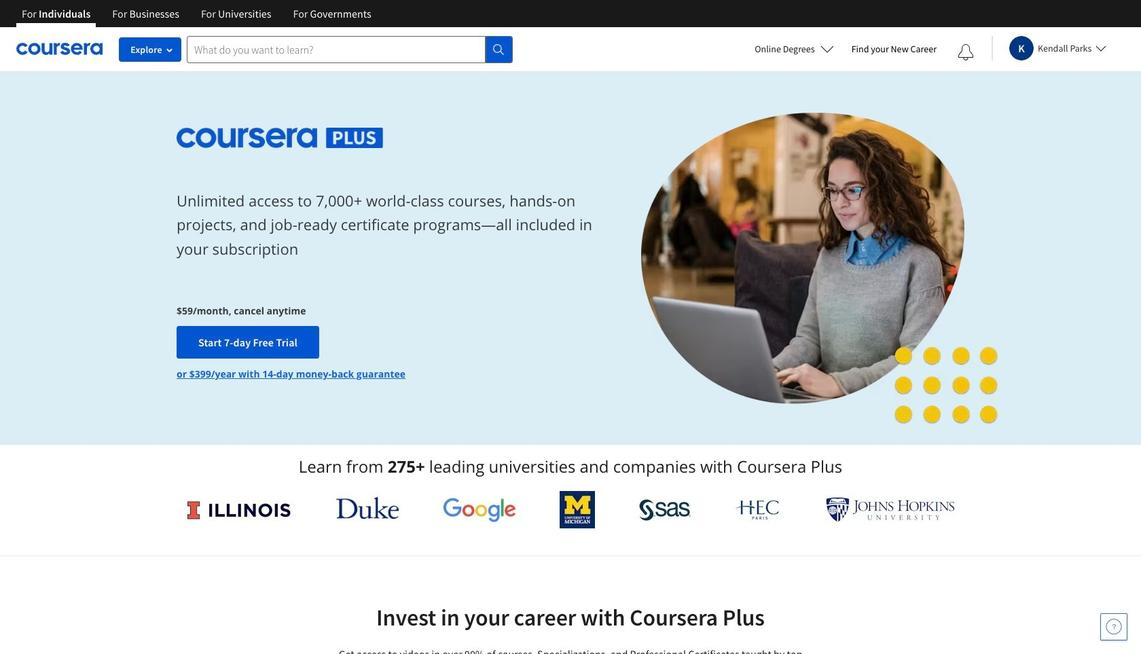 Task type: locate. For each thing, give the bounding box(es) containing it.
university of michigan image
[[560, 491, 595, 528]]

coursera plus image
[[177, 128, 383, 148]]

banner navigation
[[11, 0, 382, 27]]

university of illinois at urbana-champaign image
[[186, 499, 292, 521]]

None search field
[[187, 36, 513, 63]]



Task type: vqa. For each thing, say whether or not it's contained in the screenshot.
1st the min from the bottom of the page
no



Task type: describe. For each thing, give the bounding box(es) containing it.
hec paris image
[[735, 496, 782, 524]]

What do you want to learn? text field
[[187, 36, 486, 63]]

johns hopkins university image
[[826, 497, 955, 522]]

duke university image
[[336, 497, 399, 519]]

help center image
[[1106, 619, 1122, 635]]

google image
[[443, 497, 516, 522]]

coursera image
[[16, 38, 103, 60]]

sas image
[[639, 499, 691, 521]]



